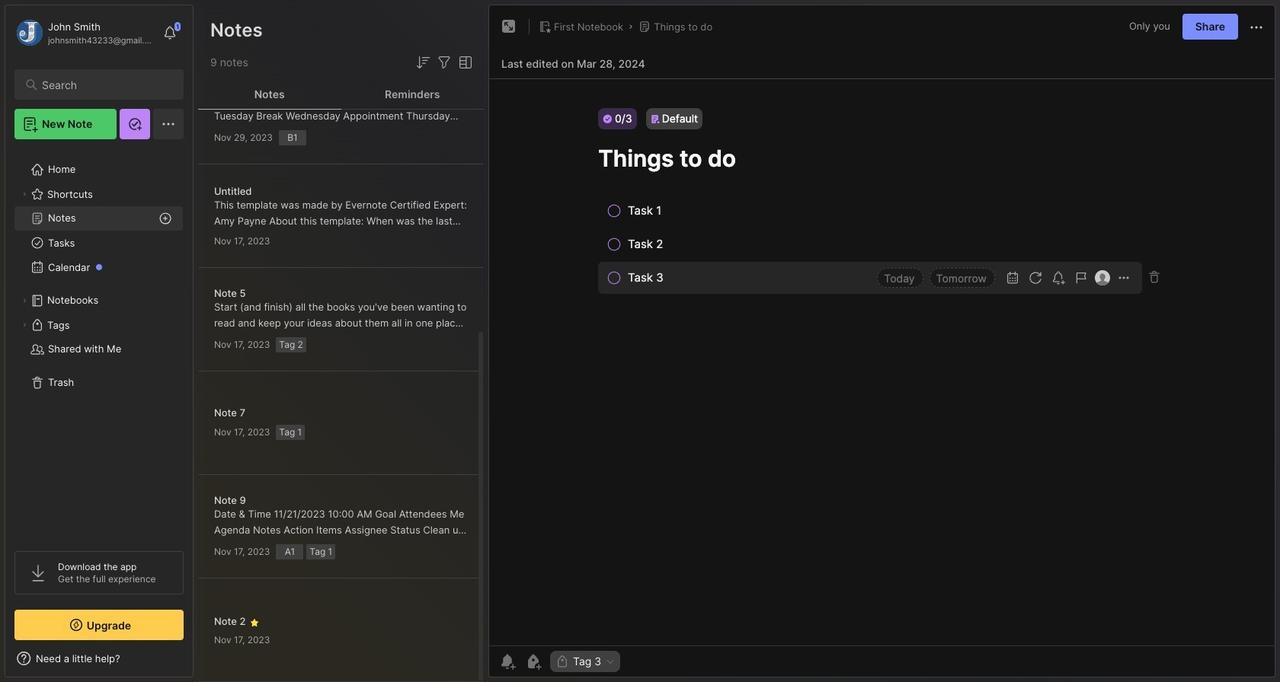 Task type: describe. For each thing, give the bounding box(es) containing it.
click to collapse image
[[192, 655, 204, 673]]

add a reminder image
[[498, 653, 517, 672]]

expand tags image
[[20, 321, 29, 330]]

Account field
[[14, 18, 155, 48]]

WHAT'S NEW field
[[5, 647, 193, 672]]

add tag image
[[524, 653, 543, 672]]

Search text field
[[42, 78, 170, 92]]

main element
[[0, 0, 198, 683]]

note window element
[[489, 5, 1276, 682]]

none search field inside main element
[[42, 75, 170, 94]]



Task type: vqa. For each thing, say whether or not it's contained in the screenshot.
More actions Field
yes



Task type: locate. For each thing, give the bounding box(es) containing it.
Sort options field
[[414, 53, 432, 72]]

Tag 3 Tag actions field
[[602, 657, 616, 668]]

tab list
[[198, 79, 484, 110]]

Add filters field
[[435, 53, 454, 72]]

None search field
[[42, 75, 170, 94]]

tree
[[5, 149, 193, 538]]

Note Editor text field
[[489, 79, 1275, 646]]

more actions image
[[1248, 18, 1266, 36]]

More actions field
[[1248, 17, 1266, 36]]

View options field
[[454, 53, 475, 72]]

tree inside main element
[[5, 149, 193, 538]]

expand notebooks image
[[20, 297, 29, 306]]

add filters image
[[435, 53, 454, 72]]

expand note image
[[500, 18, 518, 36]]



